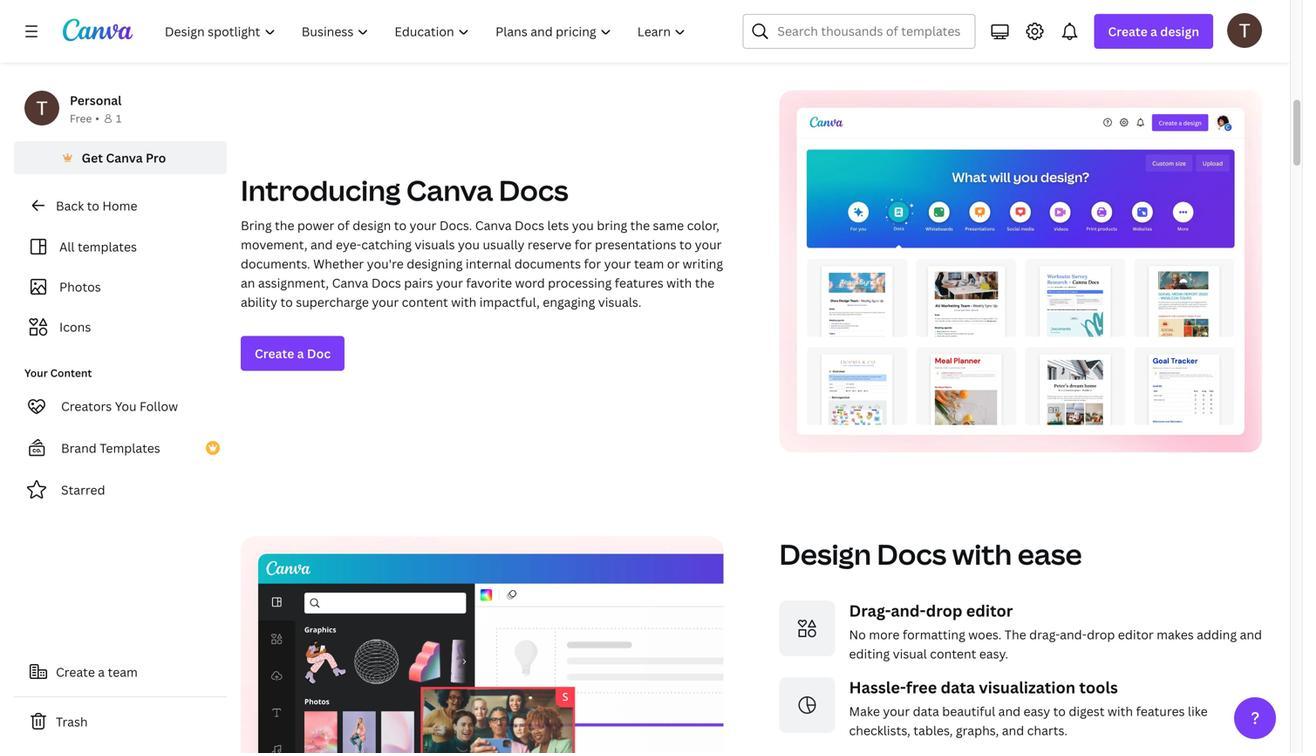 Task type: locate. For each thing, give the bounding box(es) containing it.
Search search field
[[778, 15, 964, 48]]

design
[[1160, 23, 1199, 40], [353, 217, 391, 234]]

creators you follow link
[[14, 389, 227, 424]]

the up presentations at the top of page
[[630, 217, 650, 234]]

1 vertical spatial a
[[297, 345, 304, 362]]

canva left pro
[[106, 150, 143, 166]]

create a team
[[56, 664, 138, 681]]

create inside button
[[56, 664, 95, 681]]

0 vertical spatial a
[[1150, 23, 1157, 40]]

canva inside get canva pro button
[[106, 150, 143, 166]]

personal
[[70, 92, 122, 109]]

1 vertical spatial data
[[913, 703, 939, 720]]

the down the writing
[[695, 275, 715, 291]]

0 horizontal spatial and-
[[891, 600, 926, 622]]

power
[[297, 217, 334, 234]]

and- right the
[[1060, 627, 1087, 643]]

internal
[[466, 255, 511, 272]]

1 horizontal spatial design
[[1160, 23, 1199, 40]]

create a design
[[1108, 23, 1199, 40]]

2 horizontal spatial the
[[695, 275, 715, 291]]

team up trash link
[[108, 664, 138, 681]]

1 vertical spatial you
[[458, 236, 480, 253]]

features left like
[[1136, 703, 1185, 720]]

1 horizontal spatial and-
[[1060, 627, 1087, 643]]

1
[[116, 111, 121, 126]]

0 vertical spatial you
[[572, 217, 594, 234]]

introducing
[[241, 171, 401, 209]]

0 vertical spatial design
[[1160, 23, 1199, 40]]

1 vertical spatial editor
[[1118, 627, 1154, 643]]

create for create a team
[[56, 664, 95, 681]]

your down designing
[[436, 275, 463, 291]]

1 vertical spatial design
[[353, 217, 391, 234]]

2 horizontal spatial create
[[1108, 23, 1148, 40]]

color,
[[687, 217, 719, 234]]

0 vertical spatial content
[[402, 294, 448, 310]]

digest
[[1069, 703, 1105, 720]]

with down favorite
[[451, 294, 477, 310]]

1 horizontal spatial drop
[[1087, 627, 1115, 643]]

assignment,
[[258, 275, 329, 291]]

you right lets
[[572, 217, 594, 234]]

and down easy
[[1002, 722, 1024, 739]]

editor left makes
[[1118, 627, 1154, 643]]

create
[[1108, 23, 1148, 40], [255, 345, 294, 362], [56, 664, 95, 681]]

0 horizontal spatial editor
[[966, 600, 1013, 622]]

get canva pro button
[[14, 141, 227, 174]]

2 horizontal spatial a
[[1150, 23, 1157, 40]]

2 vertical spatial create
[[56, 664, 95, 681]]

with
[[667, 275, 692, 291], [451, 294, 477, 310], [952, 535, 1012, 573], [1108, 703, 1133, 720]]

create a design button
[[1094, 14, 1213, 49]]

starred
[[61, 482, 105, 498]]

same
[[653, 217, 684, 234]]

0 vertical spatial data
[[941, 677, 975, 698]]

all templates
[[59, 239, 137, 255]]

1 vertical spatial team
[[108, 664, 138, 681]]

1 vertical spatial create
[[255, 345, 294, 362]]

content inside introducing canva docs bring the power of design to your docs. canva docs lets you bring the same color, movement, and eye-catching visuals you usually reserve for presentations to your documents. whether you're designing internal documents for your team or writing an assignment, canva docs pairs your favorite word processing features with the ability to supercharge your content with impactful, engaging visuals.
[[402, 294, 448, 310]]

you
[[572, 217, 594, 234], [458, 236, 480, 253]]

design left terry turtle icon
[[1160, 23, 1199, 40]]

make
[[849, 703, 880, 720]]

0 vertical spatial drop
[[926, 600, 962, 622]]

content down pairs
[[402, 294, 448, 310]]

brand templates
[[61, 440, 160, 457]]

creators you follow
[[61, 398, 178, 415]]

a
[[1150, 23, 1157, 40], [297, 345, 304, 362], [98, 664, 105, 681]]

charts.
[[1027, 722, 1068, 739]]

the
[[275, 217, 294, 234], [630, 217, 650, 234], [695, 275, 715, 291]]

0 vertical spatial for
[[575, 236, 592, 253]]

0 horizontal spatial create
[[56, 664, 95, 681]]

1 horizontal spatial create
[[255, 345, 294, 362]]

trash
[[56, 714, 88, 730]]

the up movement,
[[275, 217, 294, 234]]

1 horizontal spatial data
[[941, 677, 975, 698]]

docs up drag- at the right of page
[[877, 535, 947, 573]]

0 horizontal spatial content
[[402, 294, 448, 310]]

easy
[[1024, 703, 1050, 720]]

and right adding
[[1240, 627, 1262, 643]]

the
[[1005, 627, 1026, 643]]

0 horizontal spatial you
[[458, 236, 480, 253]]

1 horizontal spatial content
[[930, 646, 976, 662]]

0 horizontal spatial team
[[108, 664, 138, 681]]

templates
[[100, 440, 160, 457]]

content down formatting on the bottom right of page
[[930, 646, 976, 662]]

data
[[941, 677, 975, 698], [913, 703, 939, 720]]

docs up lets
[[499, 171, 568, 209]]

docs up reserve
[[515, 217, 544, 234]]

doc
[[307, 345, 331, 362]]

1 vertical spatial features
[[1136, 703, 1185, 720]]

visuals.
[[598, 294, 641, 310]]

1 vertical spatial and-
[[1060, 627, 1087, 643]]

follow
[[140, 398, 178, 415]]

hassle-free data visualization tools make your data beautiful and easy to digest with features like checklists, tables, graphs, and charts.
[[849, 677, 1208, 739]]

to right easy
[[1053, 703, 1066, 720]]

0 horizontal spatial design
[[353, 217, 391, 234]]

1 horizontal spatial features
[[1136, 703, 1185, 720]]

editor
[[966, 600, 1013, 622], [1118, 627, 1154, 643]]

movement,
[[241, 236, 308, 253]]

your inside hassle-free data visualization tools make your data beautiful and easy to digest with features like checklists, tables, graphs, and charts.
[[883, 703, 910, 720]]

editing
[[849, 646, 890, 662]]

1 horizontal spatial team
[[634, 255, 664, 272]]

with down tools
[[1108, 703, 1133, 720]]

•
[[95, 111, 99, 126]]

with left ease
[[952, 535, 1012, 573]]

design up catching
[[353, 217, 391, 234]]

1 horizontal spatial a
[[297, 345, 304, 362]]

you down "docs."
[[458, 236, 480, 253]]

catching
[[361, 236, 412, 253]]

None search field
[[743, 14, 975, 49]]

impactful,
[[480, 294, 540, 310]]

more
[[869, 627, 900, 643]]

0 vertical spatial and-
[[891, 600, 926, 622]]

a inside dropdown button
[[1150, 23, 1157, 40]]

0 vertical spatial team
[[634, 255, 664, 272]]

data up tables,
[[913, 703, 939, 720]]

1 vertical spatial for
[[584, 255, 601, 272]]

eye-
[[336, 236, 361, 253]]

drop
[[926, 600, 962, 622], [1087, 627, 1115, 643]]

to down assignment, on the left top of the page
[[280, 294, 293, 310]]

content inside drag-and-drop editor no more formatting woes. the drag-and-drop editor makes adding and editing visual content easy.
[[930, 646, 976, 662]]

editor up woes.
[[966, 600, 1013, 622]]

graphs,
[[956, 722, 999, 739]]

design
[[779, 535, 871, 573]]

and- up more
[[891, 600, 926, 622]]

team down presentations at the top of page
[[634, 255, 664, 272]]

your
[[410, 217, 436, 234], [695, 236, 722, 253], [604, 255, 631, 272], [436, 275, 463, 291], [372, 294, 399, 310], [883, 703, 910, 720]]

1 horizontal spatial editor
[[1118, 627, 1154, 643]]

introducing canva docs bring the power of design to your docs. canva docs lets you bring the same color, movement, and eye-catching visuals you usually reserve for presentations to your documents. whether you're designing internal documents for your team or writing an assignment, canva docs pairs your favorite word processing features with the ability to supercharge your content with impactful, engaging visuals.
[[241, 171, 723, 310]]

a inside button
[[98, 664, 105, 681]]

0 vertical spatial editor
[[966, 600, 1013, 622]]

bring
[[241, 217, 272, 234]]

0 horizontal spatial a
[[98, 664, 105, 681]]

features
[[615, 275, 664, 291], [1136, 703, 1185, 720]]

drop up formatting on the bottom right of page
[[926, 600, 962, 622]]

home
[[102, 198, 137, 214]]

0 horizontal spatial features
[[615, 275, 664, 291]]

and-
[[891, 600, 926, 622], [1060, 627, 1087, 643]]

an
[[241, 275, 255, 291]]

with down or
[[667, 275, 692, 291]]

create inside dropdown button
[[1108, 23, 1148, 40]]

1 vertical spatial drop
[[1087, 627, 1115, 643]]

0 vertical spatial create
[[1108, 23, 1148, 40]]

your down the color,
[[695, 236, 722, 253]]

to up catching
[[394, 217, 407, 234]]

data up beautiful
[[941, 677, 975, 698]]

for up processing
[[584, 255, 601, 272]]

your up checklists,
[[883, 703, 910, 720]]

0 vertical spatial features
[[615, 275, 664, 291]]

features up visuals.
[[615, 275, 664, 291]]

and down power
[[311, 236, 333, 253]]

to inside hassle-free data visualization tools make your data beautiful and easy to digest with features like checklists, tables, graphs, and charts.
[[1053, 703, 1066, 720]]

back to home link
[[14, 188, 227, 223]]

2 vertical spatial a
[[98, 664, 105, 681]]

photos
[[59, 279, 101, 295]]

canva
[[106, 150, 143, 166], [406, 171, 493, 209], [475, 217, 512, 234], [332, 275, 368, 291]]

for right reserve
[[575, 236, 592, 253]]

and
[[311, 236, 333, 253], [1240, 627, 1262, 643], [998, 703, 1021, 720], [1002, 722, 1024, 739]]

create for create a doc
[[255, 345, 294, 362]]

hassle-
[[849, 677, 906, 698]]

docs
[[499, 171, 568, 209], [515, 217, 544, 234], [371, 275, 401, 291], [877, 535, 947, 573]]

1 vertical spatial content
[[930, 646, 976, 662]]

drop up tools
[[1087, 627, 1115, 643]]

1 horizontal spatial you
[[572, 217, 594, 234]]



Task type: describe. For each thing, give the bounding box(es) containing it.
your content
[[24, 366, 92, 380]]

0 horizontal spatial data
[[913, 703, 939, 720]]

woes.
[[968, 627, 1002, 643]]

makes
[[1157, 627, 1194, 643]]

trash link
[[14, 705, 227, 740]]

to up or
[[679, 236, 692, 253]]

hassle-free data visualization tools image
[[779, 678, 835, 733]]

your down presentations at the top of page
[[604, 255, 631, 272]]

features inside introducing canva docs bring the power of design to your docs. canva docs lets you bring the same color, movement, and eye-catching visuals you usually reserve for presentations to your documents. whether you're designing internal documents for your team or writing an assignment, canva docs pairs your favorite word processing features with the ability to supercharge your content with impactful, engaging visuals.
[[615, 275, 664, 291]]

word
[[515, 275, 545, 291]]

favorite
[[466, 275, 512, 291]]

ability
[[241, 294, 277, 310]]

your up "visuals"
[[410, 217, 436, 234]]

brand
[[61, 440, 97, 457]]

usually
[[483, 236, 525, 253]]

visuals
[[415, 236, 455, 253]]

checklists,
[[849, 722, 910, 739]]

all templates link
[[24, 230, 216, 263]]

your down you're
[[372, 294, 399, 310]]

docs.
[[439, 217, 472, 234]]

tables,
[[913, 722, 953, 739]]

create a team button
[[14, 655, 227, 690]]

templates
[[78, 239, 137, 255]]

preview of the canva docs drag-and-drop editing, formatting, data viz tools and rich content library image
[[241, 537, 723, 754]]

you
[[115, 398, 137, 415]]

documents
[[514, 255, 581, 272]]

beautiful
[[942, 703, 995, 720]]

drag-
[[849, 600, 891, 622]]

content
[[50, 366, 92, 380]]

canva up "docs."
[[406, 171, 493, 209]]

of
[[337, 217, 350, 234]]

with inside hassle-free data visualization tools make your data beautiful and easy to digest with features like checklists, tables, graphs, and charts.
[[1108, 703, 1133, 720]]

icons
[[59, 319, 91, 335]]

whether
[[313, 255, 364, 272]]

pairs
[[404, 275, 433, 291]]

designing
[[407, 255, 463, 272]]

creators
[[61, 398, 112, 415]]

to right back on the top left
[[87, 198, 99, 214]]

adding
[[1197, 627, 1237, 643]]

get
[[82, 150, 103, 166]]

easy.
[[979, 646, 1008, 662]]

top level navigation element
[[154, 14, 701, 49]]

presentations
[[595, 236, 676, 253]]

no
[[849, 627, 866, 643]]

icons link
[[24, 311, 216, 344]]

create a doc link
[[241, 336, 345, 371]]

all
[[59, 239, 75, 255]]

free
[[70, 111, 92, 126]]

photos link
[[24, 270, 216, 304]]

supercharge
[[296, 294, 369, 310]]

back to home
[[56, 198, 137, 214]]

terry turtle image
[[1227, 13, 1262, 48]]

create for create a design
[[1108, 23, 1148, 40]]

preview of the canva dashboard with the docs tab highlighted image
[[779, 90, 1262, 453]]

a for design
[[1150, 23, 1157, 40]]

drag-and-drop editor no more formatting woes. the drag-and-drop editor makes adding and editing visual content easy.
[[849, 600, 1262, 662]]

reserve
[[528, 236, 572, 253]]

documents.
[[241, 255, 310, 272]]

team inside button
[[108, 664, 138, 681]]

your
[[24, 366, 48, 380]]

or
[[667, 255, 680, 272]]

like
[[1188, 703, 1208, 720]]

a for team
[[98, 664, 105, 681]]

free
[[906, 677, 937, 698]]

and inside introducing canva docs bring the power of design to your docs. canva docs lets you bring the same color, movement, and eye-catching visuals you usually reserve for presentations to your documents. whether you're designing internal documents for your team or writing an assignment, canva docs pairs your favorite word processing features with the ability to supercharge your content with impactful, engaging visuals.
[[311, 236, 333, 253]]

1 horizontal spatial the
[[630, 217, 650, 234]]

processing
[[548, 275, 612, 291]]

back
[[56, 198, 84, 214]]

a for doc
[[297, 345, 304, 362]]

formatting
[[903, 627, 965, 643]]

design inside dropdown button
[[1160, 23, 1199, 40]]

bring
[[597, 217, 627, 234]]

drag-and-drop editor image
[[779, 601, 835, 657]]

docs down you're
[[371, 275, 401, 291]]

team inside introducing canva docs bring the power of design to your docs. canva docs lets you bring the same color, movement, and eye-catching visuals you usually reserve for presentations to your documents. whether you're designing internal documents for your team or writing an assignment, canva docs pairs your favorite word processing features with the ability to supercharge your content with impactful, engaging visuals.
[[634, 255, 664, 272]]

canva up usually
[[475, 217, 512, 234]]

free •
[[70, 111, 99, 126]]

0 horizontal spatial drop
[[926, 600, 962, 622]]

engaging
[[543, 294, 595, 310]]

lets
[[547, 217, 569, 234]]

features inside hassle-free data visualization tools make your data beautiful and easy to digest with features like checklists, tables, graphs, and charts.
[[1136, 703, 1185, 720]]

canva down whether
[[332, 275, 368, 291]]

drag-
[[1029, 627, 1060, 643]]

and inside drag-and-drop editor no more formatting woes. the drag-and-drop editor makes adding and editing visual content easy.
[[1240, 627, 1262, 643]]

and left easy
[[998, 703, 1021, 720]]

design inside introducing canva docs bring the power of design to your docs. canva docs lets you bring the same color, movement, and eye-catching visuals you usually reserve for presentations to your documents. whether you're designing internal documents for your team or writing an assignment, canva docs pairs your favorite word processing features with the ability to supercharge your content with impactful, engaging visuals.
[[353, 217, 391, 234]]

get canva pro
[[82, 150, 166, 166]]

0 horizontal spatial the
[[275, 217, 294, 234]]

visualization
[[979, 677, 1076, 698]]

visual
[[893, 646, 927, 662]]

ease
[[1018, 535, 1082, 573]]

pro
[[146, 150, 166, 166]]

tools
[[1079, 677, 1118, 698]]

create a doc
[[255, 345, 331, 362]]

brand templates link
[[14, 431, 227, 466]]



Task type: vqa. For each thing, say whether or not it's contained in the screenshot.
Documents
yes



